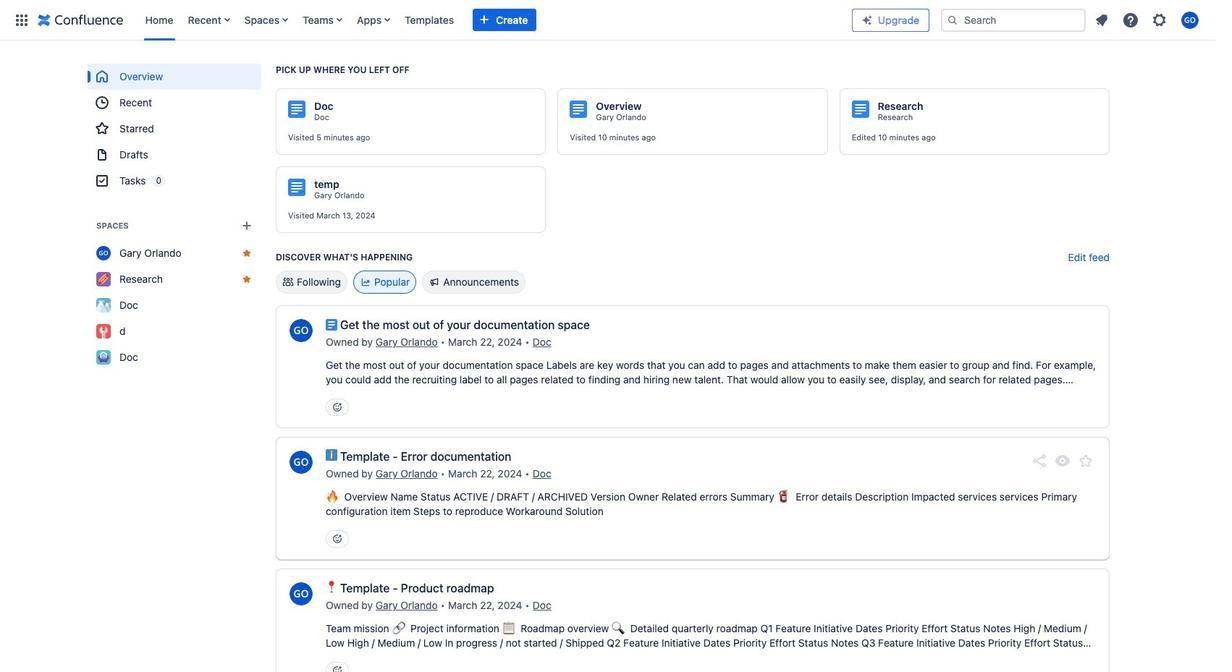 Task type: vqa. For each thing, say whether or not it's contained in the screenshot.
BANNER
yes



Task type: describe. For each thing, give the bounding box(es) containing it.
add reaction image for 2nd more information about gary orlando image
[[332, 665, 343, 672]]

share image
[[1031, 452, 1048, 470]]

2 unstar this space image from the top
[[241, 274, 253, 285]]

star image
[[1077, 452, 1094, 470]]

1 unstar this space image from the top
[[241, 248, 253, 259]]

Search field
[[941, 8, 1086, 31]]

appswitcher icon image
[[13, 11, 30, 29]]

global element
[[9, 0, 852, 40]]

help icon image
[[1122, 11, 1139, 29]]

1 more information about gary orlando image from the top
[[288, 318, 314, 344]]

:round_pushpin: image
[[326, 581, 337, 593]]

add reaction image for more information about gary orlando icon
[[332, 533, 343, 545]]



Task type: locate. For each thing, give the bounding box(es) containing it.
your profile and preferences image
[[1181, 11, 1199, 29]]

1 vertical spatial unstar this space image
[[241, 274, 253, 285]]

list for premium image
[[1089, 7, 1207, 33]]

1 vertical spatial add reaction image
[[332, 665, 343, 672]]

0 vertical spatial unstar this space image
[[241, 248, 253, 259]]

search image
[[947, 14, 958, 26]]

add reaction image
[[332, 533, 343, 545], [332, 665, 343, 672]]

unwatch image
[[1054, 452, 1071, 470]]

0 horizontal spatial list
[[138, 0, 852, 40]]

0 vertical spatial add reaction image
[[332, 533, 343, 545]]

1 add reaction image from the top
[[332, 533, 343, 545]]

None search field
[[941, 8, 1086, 31]]

add reaction image
[[332, 402, 343, 413]]

more information about gary orlando image
[[288, 318, 314, 344], [288, 581, 314, 607]]

unstar this space image
[[241, 248, 253, 259], [241, 274, 253, 285]]

2 more information about gary orlando image from the top
[[288, 581, 314, 607]]

notification icon image
[[1093, 11, 1110, 29]]

:information_source: image
[[326, 450, 337, 461], [326, 450, 337, 461]]

0 vertical spatial more information about gary orlando image
[[288, 318, 314, 344]]

confluence image
[[38, 11, 123, 29], [38, 11, 123, 29]]

1 horizontal spatial list
[[1089, 7, 1207, 33]]

banner
[[0, 0, 1216, 41]]

1 vertical spatial more information about gary orlando image
[[288, 581, 314, 607]]

group
[[88, 64, 261, 194]]

create a space image
[[238, 217, 256, 235]]

2 add reaction image from the top
[[332, 665, 343, 672]]

list
[[138, 0, 852, 40], [1089, 7, 1207, 33]]

premium image
[[861, 14, 873, 26]]

:round_pushpin: image
[[326, 581, 337, 593]]

settings icon image
[[1151, 11, 1168, 29]]

more information about gary orlando image
[[288, 450, 314, 476]]

list for appswitcher icon
[[138, 0, 852, 40]]



